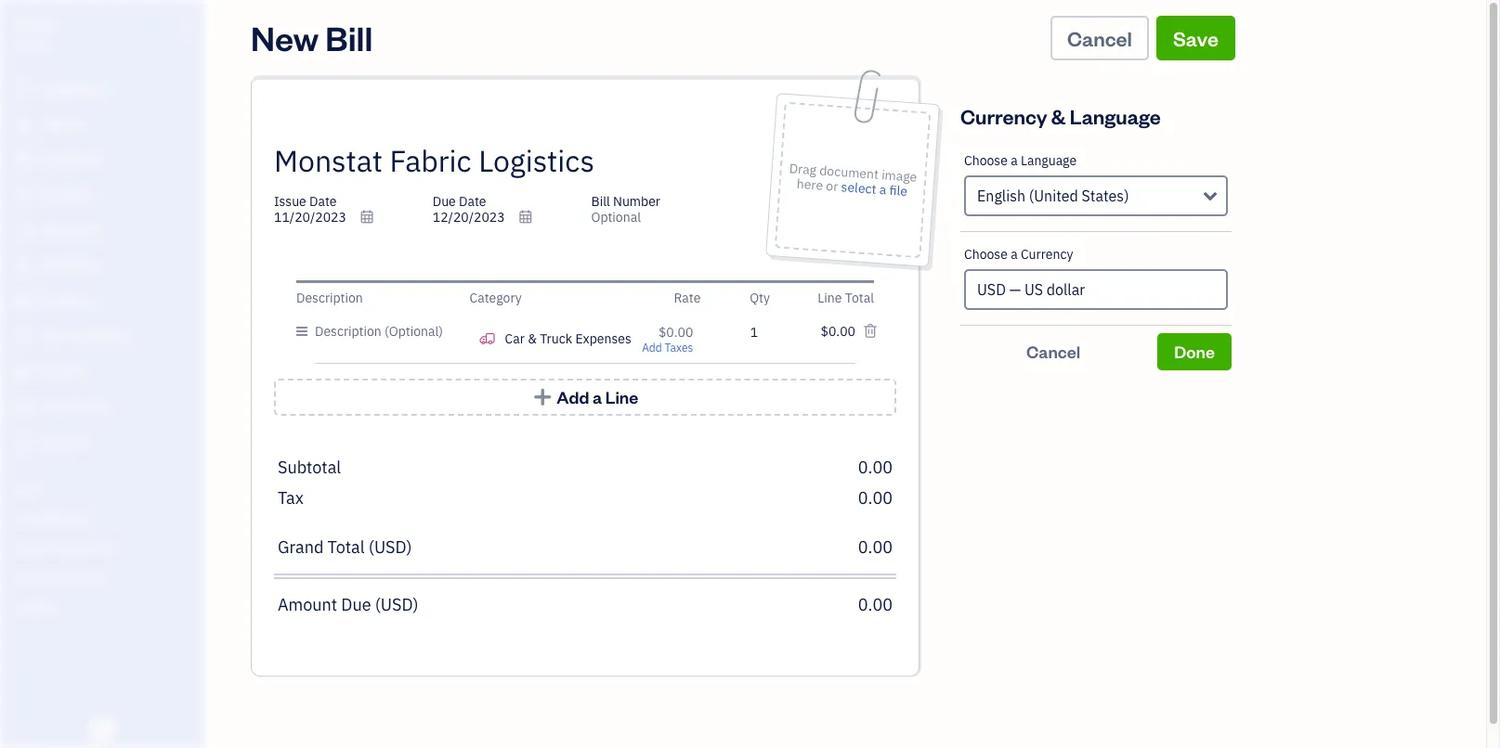 Task type: locate. For each thing, give the bounding box(es) containing it.
Due Date text field
[[433, 209, 544, 226]]

1 vertical spatial language
[[1021, 152, 1077, 169]]

(usd)
[[369, 537, 412, 558], [375, 594, 419, 616]]

1 horizontal spatial total
[[845, 290, 874, 307]]

1 vertical spatial bill
[[591, 193, 610, 210]]

date right issue at the top of page
[[309, 193, 337, 210]]

1 vertical spatial total
[[327, 537, 365, 558]]

team members image
[[14, 511, 199, 526]]

choose
[[964, 152, 1008, 169], [964, 246, 1008, 263]]

total for line
[[845, 290, 874, 307]]

drag document image here or
[[788, 160, 917, 195]]

a
[[1011, 152, 1018, 169], [878, 181, 887, 198], [1011, 246, 1018, 263], [593, 386, 602, 408]]

here
[[796, 175, 823, 194]]

0 horizontal spatial add
[[557, 386, 589, 408]]

2 choose from the top
[[964, 246, 1008, 263]]

select a file
[[840, 179, 908, 200]]

timer image
[[12, 328, 34, 346]]

grand
[[278, 537, 324, 558]]

add for add a line
[[557, 386, 589, 408]]

new bill
[[251, 16, 373, 59]]

due right amount
[[341, 594, 371, 616]]

line down 'category' text box
[[605, 386, 638, 408]]

items and services image
[[14, 541, 199, 555]]

cancel for the bottommost cancel button
[[1026, 341, 1080, 362]]

1 date from the left
[[309, 193, 337, 210]]

0 vertical spatial line
[[818, 290, 842, 307]]

0 horizontal spatial date
[[309, 193, 337, 210]]

apps image
[[14, 481, 199, 496]]

a right plus image
[[593, 386, 602, 408]]

a up english
[[1011, 152, 1018, 169]]

(usd) down grand total (usd)
[[375, 594, 419, 616]]

a inside add a line button
[[593, 386, 602, 408]]

0 vertical spatial language
[[1070, 103, 1161, 129]]

1 vertical spatial line
[[605, 386, 638, 408]]

a for language
[[1011, 152, 1018, 169]]

currency down english (united states)
[[1021, 246, 1073, 263]]

cancel up currency & language
[[1067, 25, 1132, 51]]

payment image
[[12, 222, 34, 241]]

estimate image
[[12, 151, 34, 170]]

date
[[309, 193, 337, 210], [459, 193, 486, 210]]

cancel button up currency & language
[[1050, 16, 1149, 60]]

number
[[613, 193, 660, 210]]

language right &
[[1070, 103, 1161, 129]]

freshbooks image
[[87, 719, 117, 741]]

0 horizontal spatial total
[[327, 537, 365, 558]]

add inside button
[[557, 386, 589, 408]]

add left taxes
[[642, 341, 662, 355]]

a for file
[[878, 181, 887, 198]]

0 vertical spatial choose
[[964, 152, 1008, 169]]

0 vertical spatial cancel
[[1067, 25, 1132, 51]]

4 0.00 from the top
[[858, 594, 893, 616]]

due
[[433, 193, 456, 210], [341, 594, 371, 616]]

qty
[[750, 290, 770, 307]]

2 date from the left
[[459, 193, 486, 210]]

a down english
[[1011, 246, 1018, 263]]

total up delete line icon
[[845, 290, 874, 307]]

a inside the "choose a currency" element
[[1011, 246, 1018, 263]]

cancel button
[[1050, 16, 1149, 60], [960, 333, 1146, 371]]

1 vertical spatial cancel
[[1026, 341, 1080, 362]]

(united
[[1029, 187, 1078, 205]]

done button
[[1158, 333, 1232, 371]]

1 vertical spatial add
[[557, 386, 589, 408]]

0 horizontal spatial bill
[[325, 16, 373, 59]]

3 0.00 from the top
[[858, 537, 893, 558]]

choose down english
[[964, 246, 1008, 263]]

add right plus image
[[557, 386, 589, 408]]

1 vertical spatial (usd)
[[375, 594, 419, 616]]

1 choose from the top
[[964, 152, 1008, 169]]

a inside select a file
[[878, 181, 887, 198]]

1 horizontal spatial due
[[433, 193, 456, 210]]

choose a language element
[[960, 138, 1232, 232]]

total right grand
[[327, 537, 365, 558]]

Language field
[[964, 176, 1228, 216]]

bill right new
[[325, 16, 373, 59]]

0 horizontal spatial due
[[341, 594, 371, 616]]

choose for choose a currency
[[964, 246, 1008, 263]]

0 horizontal spatial line
[[605, 386, 638, 408]]

Vendor text field
[[274, 142, 730, 179]]

cancel down currency text box
[[1026, 341, 1080, 362]]

0.00
[[858, 457, 893, 478], [858, 488, 893, 509], [858, 537, 893, 558], [858, 594, 893, 616]]

or
[[825, 177, 838, 195]]

line
[[818, 290, 842, 307], [605, 386, 638, 408]]

total
[[845, 290, 874, 307], [327, 537, 365, 558]]

money image
[[12, 363, 34, 382]]

select
[[840, 179, 877, 198]]

due down vendor text box
[[433, 193, 456, 210]]

(usd) up amount due (usd)
[[369, 537, 412, 558]]

language up english (united states)
[[1021, 152, 1077, 169]]

bill
[[325, 16, 373, 59], [591, 193, 610, 210]]

1 horizontal spatial line
[[818, 290, 842, 307]]

1 horizontal spatial bill
[[591, 193, 610, 210]]

add
[[642, 341, 662, 355], [557, 386, 589, 408]]

0.00 for tax
[[858, 488, 893, 509]]

language
[[1070, 103, 1161, 129], [1021, 152, 1077, 169]]

1 vertical spatial cancel button
[[960, 333, 1146, 371]]

(usd) for amount due (usd)
[[375, 594, 419, 616]]

a left file at right top
[[878, 181, 887, 198]]

line up $0.00
[[818, 290, 842, 307]]

rate
[[674, 290, 701, 307]]

choose a currency element
[[960, 232, 1232, 326]]

0 vertical spatial total
[[845, 290, 874, 307]]

0 vertical spatial add
[[642, 341, 662, 355]]

a inside choose a language element
[[1011, 152, 1018, 169]]

currency
[[960, 103, 1047, 129], [1021, 246, 1073, 263]]

0 vertical spatial (usd)
[[369, 537, 412, 558]]

1 vertical spatial choose
[[964, 246, 1008, 263]]

cancel button down currency text box
[[960, 333, 1146, 371]]

1 horizontal spatial add
[[642, 341, 662, 355]]

bill left the number
[[591, 193, 610, 210]]

$0.00
[[821, 323, 855, 340]]

0 vertical spatial due
[[433, 193, 456, 210]]

report image
[[12, 434, 34, 452]]

choose up english
[[964, 152, 1008, 169]]

1 horizontal spatial date
[[459, 193, 486, 210]]

Description text field
[[315, 324, 470, 339]]

2 0.00 from the top
[[858, 488, 893, 509]]

cancel
[[1067, 25, 1132, 51], [1026, 341, 1080, 362]]

grand total (usd)
[[278, 537, 412, 558]]

0.00 for subtotal
[[858, 457, 893, 478]]

1 0.00 from the top
[[858, 457, 893, 478]]

Category text field
[[505, 332, 643, 346]]

0 vertical spatial currency
[[960, 103, 1047, 129]]

date down vendor text box
[[459, 193, 486, 210]]

currency up the choose a language
[[960, 103, 1047, 129]]



Task type: vqa. For each thing, say whether or not it's contained in the screenshot.
the rightmost Date
yes



Task type: describe. For each thing, give the bounding box(es) containing it.
pwau owner
[[15, 17, 57, 51]]

subtotal
[[278, 457, 341, 478]]

dashboard image
[[12, 81, 34, 99]]

main element
[[0, 0, 251, 749]]

bill number
[[591, 193, 660, 210]]

image
[[881, 166, 917, 186]]

english
[[977, 187, 1026, 205]]

category
[[470, 290, 522, 307]]

Currency text field
[[966, 271, 1226, 308]]

description
[[296, 290, 363, 307]]

taxes
[[665, 341, 693, 355]]

document
[[819, 162, 879, 183]]

drag
[[788, 160, 817, 179]]

tax
[[278, 488, 304, 509]]

plus image
[[532, 388, 553, 407]]

add taxes
[[642, 341, 693, 355]]

&
[[1051, 103, 1066, 129]]

done
[[1174, 341, 1215, 362]]

project image
[[12, 293, 34, 311]]

expense image
[[12, 257, 34, 276]]

a for line
[[593, 386, 602, 408]]

bars image
[[296, 320, 315, 343]]

add for add taxes
[[642, 341, 662, 355]]

Quantity text field
[[731, 324, 758, 341]]

0.00 for grand total (usd)
[[858, 537, 893, 558]]

1 vertical spatial currency
[[1021, 246, 1073, 263]]

Bill Number text field
[[591, 209, 730, 226]]

Rate (USD) text field
[[658, 324, 693, 341]]

save
[[1173, 25, 1219, 51]]

add a line
[[557, 386, 638, 408]]

english (united states)
[[977, 187, 1129, 205]]

save button
[[1156, 16, 1235, 60]]

date for issue date
[[309, 193, 337, 210]]

choose a language
[[964, 152, 1077, 169]]

bank connections image
[[14, 570, 199, 585]]

owner
[[15, 37, 49, 51]]

new
[[251, 16, 319, 59]]

line total
[[818, 290, 874, 307]]

cancel for the top cancel button
[[1067, 25, 1132, 51]]

1 vertical spatial due
[[341, 594, 371, 616]]

amount
[[278, 594, 337, 616]]

(usd) for grand total (usd)
[[369, 537, 412, 558]]

states)
[[1082, 187, 1129, 205]]

file
[[888, 182, 908, 200]]

settings image
[[14, 600, 199, 615]]

client image
[[12, 116, 34, 135]]

chart image
[[12, 398, 34, 417]]

Issue Date text field
[[274, 209, 385, 226]]

currency & language
[[960, 103, 1161, 129]]

0 vertical spatial cancel button
[[1050, 16, 1149, 60]]

0 vertical spatial bill
[[325, 16, 373, 59]]

language for choose a language
[[1021, 152, 1077, 169]]

a for currency
[[1011, 246, 1018, 263]]

delete line image
[[863, 324, 878, 339]]

total for grand
[[327, 537, 365, 558]]

invoice image
[[12, 187, 34, 205]]

language for currency & language
[[1070, 103, 1161, 129]]

choose for choose a language
[[964, 152, 1008, 169]]

pwau
[[15, 17, 57, 35]]

due date
[[433, 193, 486, 210]]

issue
[[274, 193, 306, 210]]

line inside add a line button
[[605, 386, 638, 408]]

date for due date
[[459, 193, 486, 210]]

add taxes button
[[642, 341, 693, 355]]

issue date
[[274, 193, 337, 210]]

amount due (usd)
[[278, 594, 419, 616]]

add a line button
[[274, 379, 896, 416]]

choose a currency
[[964, 246, 1073, 263]]



